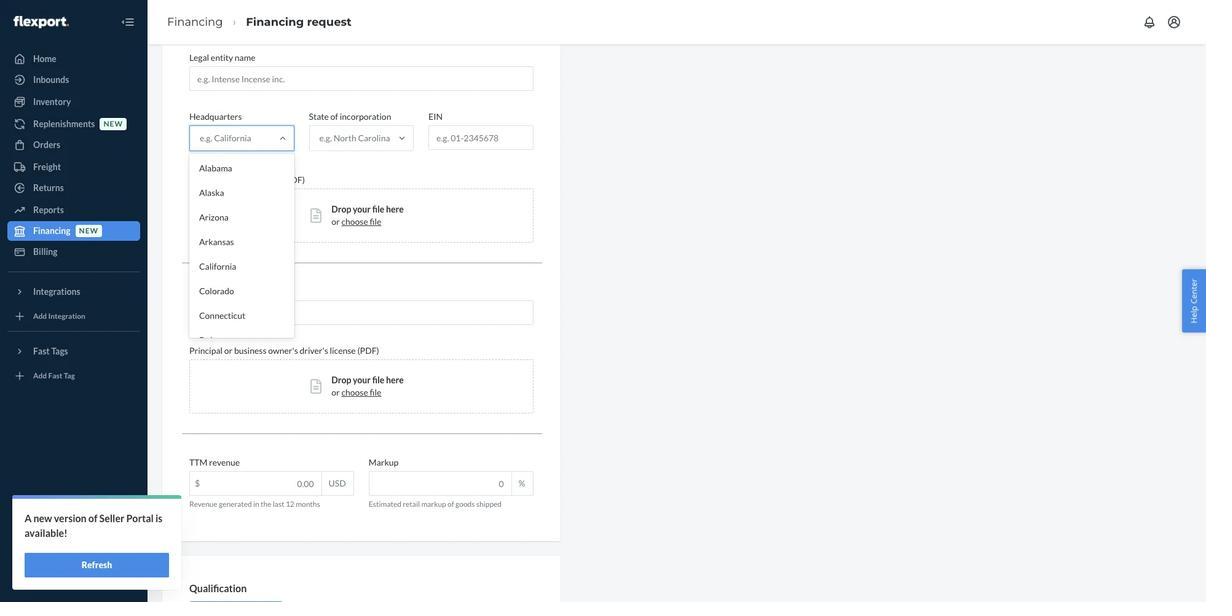 Task type: describe. For each thing, give the bounding box(es) containing it.
0 vertical spatial (pdf)
[[283, 175, 305, 185]]

legal
[[189, 52, 209, 63]]

help center button
[[1183, 270, 1207, 333]]

fast inside dropdown button
[[33, 346, 50, 357]]

talk
[[33, 531, 49, 541]]

reports
[[33, 205, 64, 215]]

name
[[235, 52, 256, 63]]

help inside button
[[1189, 306, 1200, 324]]

principal for principal or business owner's driver's license (pdf)
[[189, 346, 223, 356]]

delaware
[[199, 335, 236, 346]]

returns link
[[7, 178, 140, 198]]

state
[[309, 111, 329, 122]]

here for articles of incorporation (pdf)
[[386, 204, 404, 215]]

close navigation image
[[121, 15, 135, 30]]

choose for principal or business owner's driver's license (pdf)
[[342, 388, 368, 398]]

retail
[[403, 500, 420, 509]]

drop your file here or choose file for principal or business owner's driver's license (pdf)
[[332, 375, 404, 398]]

file alt image for owner's
[[311, 380, 322, 394]]

owner
[[268, 287, 292, 297]]

open notifications image
[[1143, 15, 1158, 30]]

Owner's full name field
[[189, 301, 534, 325]]

drop your file here or choose file for articles of incorporation (pdf)
[[332, 204, 404, 227]]

%
[[519, 479, 526, 489]]

drop for articles of incorporation (pdf)
[[332, 204, 351, 215]]

new for replenishments
[[104, 120, 123, 129]]

portal
[[126, 513, 154, 525]]

state of incorporation
[[309, 111, 391, 122]]

e.g. 01-2345678 text field
[[429, 126, 533, 150]]

fast tags button
[[7, 342, 140, 362]]

the
[[261, 500, 272, 509]]

billing link
[[7, 242, 140, 262]]

revenue
[[209, 458, 240, 468]]

breadcrumbs navigation
[[157, 4, 362, 40]]

e.g. california
[[200, 133, 251, 143]]

articles of incorporation (pdf)
[[189, 175, 305, 185]]

of down alabama
[[220, 175, 228, 185]]

flexport logo image
[[14, 16, 69, 28]]

ttm revenue
[[189, 458, 240, 468]]

inventory link
[[7, 92, 140, 112]]

north
[[334, 133, 357, 143]]

add integration link
[[7, 307, 140, 327]]

reports link
[[7, 201, 140, 220]]

ein
[[429, 111, 443, 122]]

last
[[273, 500, 285, 509]]

inbounds link
[[7, 70, 140, 90]]

of left the 'goods'
[[448, 500, 454, 509]]

e.g. for e.g. north carolina
[[320, 133, 332, 143]]

1 vertical spatial help center
[[33, 552, 80, 562]]

integration
[[48, 312, 85, 321]]

a
[[25, 513, 32, 525]]

entity
[[211, 52, 233, 63]]

home link
[[7, 49, 140, 69]]

orders link
[[7, 135, 140, 155]]

estimated retail markup of goods shipped
[[369, 500, 502, 509]]

financing link
[[167, 15, 223, 29]]

inventory
[[33, 97, 71, 107]]

billing
[[33, 247, 58, 257]]

license
[[330, 346, 356, 356]]

principal or business owner's driver's license (pdf)
[[189, 346, 379, 356]]

financing for financing link
[[167, 15, 223, 29]]

0.00 text field
[[190, 472, 321, 496]]

new for financing
[[79, 227, 98, 236]]

1 vertical spatial california
[[199, 261, 236, 272]]

goods
[[456, 500, 475, 509]]

add fast tag link
[[7, 367, 140, 386]]

refresh
[[82, 560, 112, 571]]

open account menu image
[[1167, 15, 1182, 30]]

0 vertical spatial california
[[214, 133, 251, 143]]

is
[[156, 513, 163, 525]]

estimated
[[369, 500, 402, 509]]

help center inside button
[[1189, 279, 1200, 324]]

12
[[286, 500, 295, 509]]

articles
[[189, 175, 219, 185]]

available!
[[25, 528, 68, 539]]

to
[[51, 531, 59, 541]]

settings
[[33, 510, 65, 520]]

refresh button
[[25, 554, 169, 578]]

markup
[[422, 500, 446, 509]]

carolina
[[358, 133, 390, 143]]

orders
[[33, 140, 60, 150]]

request
[[307, 15, 352, 29]]

a new version of seller portal is available!
[[25, 513, 163, 539]]

e.g. for e.g. california
[[200, 133, 212, 143]]

version
[[54, 513, 87, 525]]

revenue
[[189, 500, 218, 509]]

in
[[253, 500, 259, 509]]

alabama
[[199, 163, 232, 174]]

financing request link
[[246, 15, 352, 29]]

tags
[[51, 346, 68, 357]]

1 vertical spatial fast
[[48, 372, 62, 381]]

give feedback button
[[7, 568, 140, 588]]

owner's
[[268, 346, 298, 356]]

here for principal or business owner's driver's license (pdf)
[[386, 375, 404, 386]]

seller
[[99, 513, 125, 525]]



Task type: vqa. For each thing, say whether or not it's contained in the screenshot.
Be
no



Task type: locate. For each thing, give the bounding box(es) containing it.
principal
[[189, 287, 223, 297], [189, 346, 223, 356]]

e.g.
[[200, 133, 212, 143], [320, 133, 332, 143]]

principal up connecticut
[[189, 287, 223, 297]]

legal entity name
[[189, 52, 256, 63]]

1 vertical spatial business
[[234, 346, 267, 356]]

fast
[[33, 346, 50, 357], [48, 372, 62, 381]]

2 e.g. from the left
[[320, 133, 332, 143]]

0 vertical spatial business
[[234, 287, 267, 297]]

0 vertical spatial fast
[[33, 346, 50, 357]]

2 horizontal spatial new
[[104, 120, 123, 129]]

1 vertical spatial center
[[53, 552, 80, 562]]

integrations
[[33, 287, 80, 297]]

1 add from the top
[[33, 312, 47, 321]]

drop for principal or business owner's driver's license (pdf)
[[332, 375, 351, 386]]

add fast tag
[[33, 372, 75, 381]]

talk to support
[[33, 531, 91, 541]]

drop
[[332, 204, 351, 215], [332, 375, 351, 386]]

alaska
[[199, 188, 224, 198]]

business
[[234, 287, 267, 297], [234, 346, 267, 356]]

0 horizontal spatial (pdf)
[[283, 175, 305, 185]]

arkansas
[[199, 237, 234, 247]]

fast tags
[[33, 346, 68, 357]]

integrations button
[[7, 282, 140, 302]]

settings link
[[7, 506, 140, 525]]

support
[[60, 531, 91, 541]]

markup
[[369, 458, 399, 468]]

e.g. Intense Incense inc. field
[[189, 66, 534, 91]]

principal for principal or business owner
[[189, 287, 223, 297]]

1 business from the top
[[234, 287, 267, 297]]

returns
[[33, 183, 64, 193]]

0 horizontal spatial help
[[33, 552, 52, 562]]

(pdf) right incorporation
[[283, 175, 305, 185]]

your for articles of incorporation (pdf)
[[353, 204, 371, 215]]

0 horizontal spatial e.g.
[[200, 133, 212, 143]]

0 horizontal spatial financing
[[33, 226, 70, 236]]

choose for articles of incorporation (pdf)
[[342, 217, 368, 227]]

(pdf)
[[283, 175, 305, 185], [358, 346, 379, 356]]

1 file alt image from the top
[[311, 209, 322, 223]]

revenue generated in the last 12 months
[[189, 500, 320, 509]]

add for add fast tag
[[33, 372, 47, 381]]

california
[[214, 133, 251, 143], [199, 261, 236, 272]]

file
[[373, 204, 385, 215], [370, 217, 382, 227], [373, 375, 385, 386], [370, 388, 382, 398]]

0 vertical spatial here
[[386, 204, 404, 215]]

new right a
[[33, 513, 52, 525]]

new down reports link
[[79, 227, 98, 236]]

1 vertical spatial new
[[79, 227, 98, 236]]

0 vertical spatial add
[[33, 312, 47, 321]]

2 your from the top
[[353, 375, 371, 386]]

2 drop your file here or choose file from the top
[[332, 375, 404, 398]]

1 vertical spatial help
[[33, 552, 52, 562]]

2 principal from the top
[[189, 346, 223, 356]]

of left the seller
[[88, 513, 98, 525]]

(pdf) right the "license" at the bottom
[[358, 346, 379, 356]]

give feedback
[[33, 573, 89, 583]]

2 horizontal spatial financing
[[246, 15, 304, 29]]

0 horizontal spatial center
[[53, 552, 80, 562]]

0 horizontal spatial help center
[[33, 552, 80, 562]]

of
[[331, 111, 338, 122], [220, 175, 228, 185], [448, 500, 454, 509], [88, 513, 98, 525]]

0 vertical spatial center
[[1189, 279, 1200, 304]]

1 e.g. from the left
[[200, 133, 212, 143]]

generated
[[219, 500, 252, 509]]

0 vertical spatial drop
[[332, 204, 351, 215]]

freight link
[[7, 157, 140, 177]]

e.g. left north
[[320, 133, 332, 143]]

1 vertical spatial principal
[[189, 346, 223, 356]]

2 choose from the top
[[342, 388, 368, 398]]

file alt image
[[311, 209, 322, 223], [311, 380, 322, 394]]

1 horizontal spatial help center
[[1189, 279, 1200, 324]]

incorporation
[[340, 111, 391, 122]]

talk to support button
[[7, 527, 140, 546]]

of right state
[[331, 111, 338, 122]]

2 file alt image from the top
[[311, 380, 322, 394]]

0 vertical spatial help
[[1189, 306, 1200, 324]]

0 horizontal spatial new
[[33, 513, 52, 525]]

1 vertical spatial add
[[33, 372, 47, 381]]

usd
[[329, 479, 346, 489]]

add
[[33, 312, 47, 321], [33, 372, 47, 381]]

drop your file here or choose file
[[332, 204, 404, 227], [332, 375, 404, 398]]

0 vertical spatial help center
[[1189, 279, 1200, 324]]

1 vertical spatial here
[[386, 375, 404, 386]]

give
[[33, 573, 51, 583]]

file alt image for (pdf)
[[311, 209, 322, 223]]

financing up legal
[[167, 15, 223, 29]]

colorado
[[199, 286, 234, 297]]

tag
[[64, 372, 75, 381]]

of inside a new version of seller portal is available!
[[88, 513, 98, 525]]

1 horizontal spatial center
[[1189, 279, 1200, 304]]

1 vertical spatial drop
[[332, 375, 351, 386]]

1 vertical spatial (pdf)
[[358, 346, 379, 356]]

0 vertical spatial choose
[[342, 217, 368, 227]]

choose
[[342, 217, 368, 227], [342, 388, 368, 398]]

0 vertical spatial file alt image
[[311, 209, 322, 223]]

help center
[[1189, 279, 1200, 324], [33, 552, 80, 562]]

headquarters
[[189, 111, 242, 122]]

2 here from the top
[[386, 375, 404, 386]]

financing
[[167, 15, 223, 29], [246, 15, 304, 29], [33, 226, 70, 236]]

california down headquarters
[[214, 133, 251, 143]]

qualification
[[189, 583, 247, 595]]

financing for financing request
[[246, 15, 304, 29]]

1 horizontal spatial help
[[1189, 306, 1200, 324]]

financing up name
[[246, 15, 304, 29]]

here
[[386, 204, 404, 215], [386, 375, 404, 386]]

1 drop your file here or choose file from the top
[[332, 204, 404, 227]]

0 vertical spatial new
[[104, 120, 123, 129]]

feedback
[[52, 573, 89, 583]]

0 vertical spatial your
[[353, 204, 371, 215]]

arizona
[[199, 212, 229, 223]]

1 vertical spatial choose
[[342, 388, 368, 398]]

california up colorado at the top of page
[[199, 261, 236, 272]]

2 business from the top
[[234, 346, 267, 356]]

your
[[353, 204, 371, 215], [353, 375, 371, 386]]

1 principal from the top
[[189, 287, 223, 297]]

your for principal or business owner's driver's license (pdf)
[[353, 375, 371, 386]]

1 drop from the top
[[332, 204, 351, 215]]

help
[[1189, 306, 1200, 324], [33, 552, 52, 562]]

home
[[33, 54, 56, 64]]

1 your from the top
[[353, 204, 371, 215]]

new up orders link
[[104, 120, 123, 129]]

business for owner's
[[234, 346, 267, 356]]

connecticut
[[199, 311, 246, 321]]

center inside button
[[1189, 279, 1200, 304]]

2 drop from the top
[[332, 375, 351, 386]]

months
[[296, 500, 320, 509]]

0 vertical spatial principal
[[189, 287, 223, 297]]

business left owner
[[234, 287, 267, 297]]

2 vertical spatial new
[[33, 513, 52, 525]]

1 horizontal spatial (pdf)
[[358, 346, 379, 356]]

ttm
[[189, 458, 208, 468]]

1 here from the top
[[386, 204, 404, 215]]

0 vertical spatial drop your file here or choose file
[[332, 204, 404, 227]]

driver's
[[300, 346, 328, 356]]

financing request
[[246, 15, 352, 29]]

1 choose from the top
[[342, 217, 368, 227]]

1 horizontal spatial new
[[79, 227, 98, 236]]

add left integration
[[33, 312, 47, 321]]

financing down reports
[[33, 226, 70, 236]]

0 text field
[[370, 472, 512, 496]]

1 vertical spatial drop your file here or choose file
[[332, 375, 404, 398]]

inbounds
[[33, 74, 69, 85]]

e.g. down headquarters
[[200, 133, 212, 143]]

2 add from the top
[[33, 372, 47, 381]]

1 vertical spatial your
[[353, 375, 371, 386]]

add down fast tags
[[33, 372, 47, 381]]

1 horizontal spatial e.g.
[[320, 133, 332, 143]]

incorporation
[[230, 175, 282, 185]]

freight
[[33, 162, 61, 172]]

help center link
[[7, 547, 140, 567]]

$
[[195, 479, 200, 489]]

fast left tag
[[48, 372, 62, 381]]

principal down connecticut
[[189, 346, 223, 356]]

e.g. north carolina
[[320, 133, 390, 143]]

new inside a new version of seller portal is available!
[[33, 513, 52, 525]]

business left the owner's
[[234, 346, 267, 356]]

add for add integration
[[33, 312, 47, 321]]

principal or business owner
[[189, 287, 292, 297]]

add integration
[[33, 312, 85, 321]]

1 horizontal spatial financing
[[167, 15, 223, 29]]

shipped
[[477, 500, 502, 509]]

fast left tags
[[33, 346, 50, 357]]

business for owner
[[234, 287, 267, 297]]

1 vertical spatial file alt image
[[311, 380, 322, 394]]



